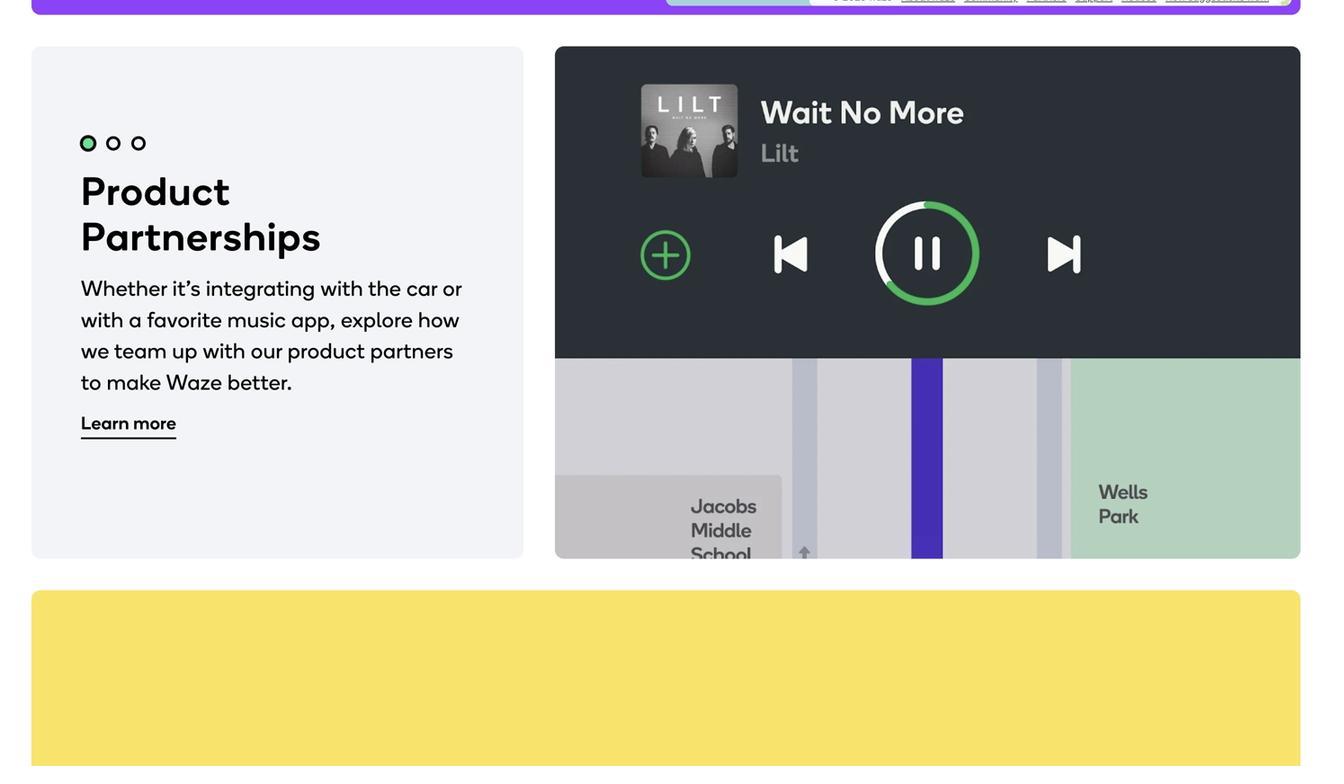 Task type: describe. For each thing, give the bounding box(es) containing it.
learn
[[81, 413, 129, 434]]

learn more link
[[81, 412, 176, 438]]

or
[[443, 275, 462, 301]]

make
[[107, 369, 161, 395]]

the
[[368, 275, 401, 301]]

app,
[[291, 307, 336, 333]]

it's
[[173, 275, 201, 301]]

product partnerships
[[81, 167, 322, 260]]

partners
[[370, 338, 454, 364]]

music
[[227, 307, 286, 333]]

whether it's integrating with the car or with a favorite music app, explore how we team up with our product partners to make waze better.
[[81, 275, 462, 395]]

team
[[114, 338, 167, 364]]

more
[[133, 413, 176, 434]]

0 horizontal spatial with
[[81, 307, 124, 333]]

whether
[[81, 275, 167, 301]]



Task type: vqa. For each thing, say whether or not it's contained in the screenshot.
our
yes



Task type: locate. For each thing, give the bounding box(es) containing it.
2 vertical spatial with
[[203, 338, 246, 364]]

with
[[321, 275, 363, 301], [81, 307, 124, 333], [203, 338, 246, 364]]

0 vertical spatial with
[[321, 275, 363, 301]]

our
[[251, 338, 282, 364]]

integrating
[[206, 275, 315, 301]]

learn more
[[81, 413, 176, 434]]

car
[[407, 275, 438, 301]]

waze
[[166, 369, 222, 395]]

2 horizontal spatial with
[[321, 275, 363, 301]]

with up we
[[81, 307, 124, 333]]

partnerships
[[81, 213, 322, 260]]

to
[[81, 369, 102, 395]]

product
[[81, 167, 231, 215]]

how
[[418, 307, 460, 333]]

explore
[[341, 307, 413, 333]]

1 horizontal spatial with
[[203, 338, 246, 364]]

1 vertical spatial with
[[81, 307, 124, 333]]

favorite
[[147, 307, 222, 333]]

a
[[129, 307, 142, 333]]

with right up
[[203, 338, 246, 364]]

we
[[81, 338, 109, 364]]

up
[[172, 338, 198, 364]]

image of music controls with a map in the background image
[[555, 46, 1301, 559]]

with up app,
[[321, 275, 363, 301]]

better.
[[227, 369, 292, 395]]

product
[[288, 338, 365, 364]]



